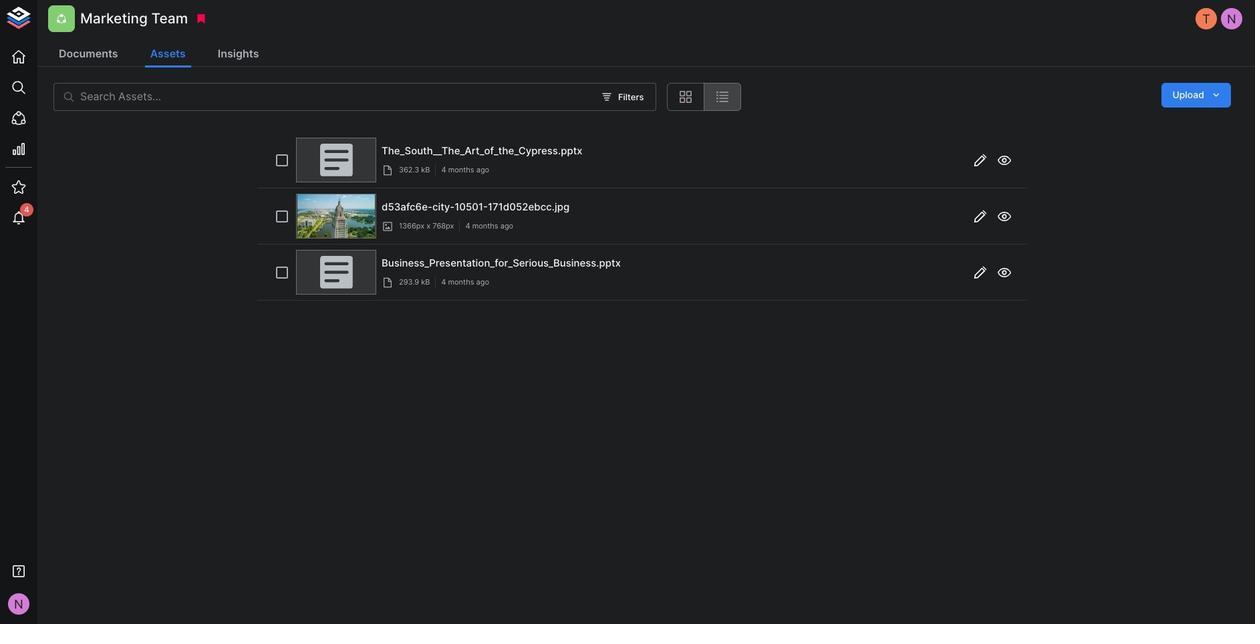 Task type: locate. For each thing, give the bounding box(es) containing it.
d53afc6e city 10501 171d052ebcc.jpg image
[[298, 195, 375, 238]]

remove bookmark image
[[196, 13, 208, 25]]

group
[[668, 83, 742, 111]]

Search Assets... text field
[[80, 83, 594, 111]]



Task type: vqa. For each thing, say whether or not it's contained in the screenshot.
Unpin icon
no



